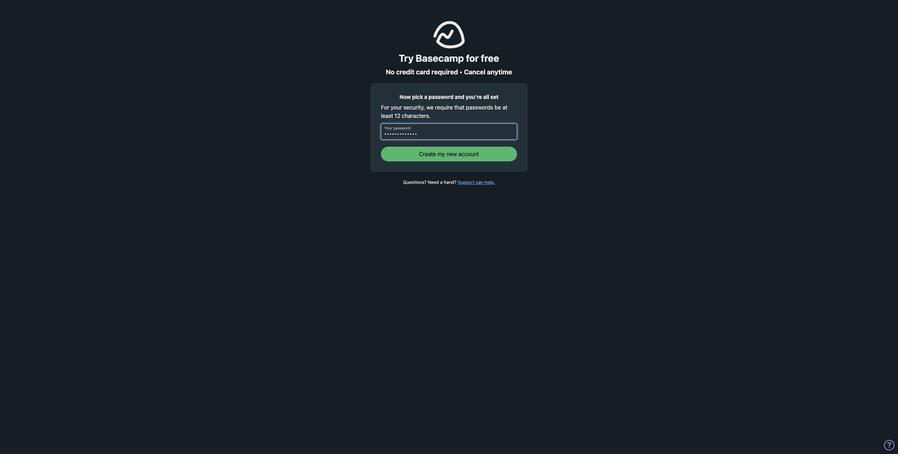 Task type: locate. For each thing, give the bounding box(es) containing it.
a for password
[[425, 94, 428, 100]]

you're
[[466, 94, 482, 100]]

support can help. link
[[458, 180, 495, 185]]

password up require
[[429, 94, 454, 100]]

a
[[425, 94, 428, 100], [441, 180, 443, 185]]

basecamp
[[416, 52, 464, 64]]

0 horizontal spatial a
[[425, 94, 428, 100]]

a right need
[[441, 180, 443, 185]]

1 vertical spatial a
[[441, 180, 443, 185]]

questions? need a hand? support can help.
[[404, 180, 495, 185]]

1 vertical spatial password
[[394, 126, 411, 130]]

your password
[[385, 126, 411, 130]]

1 horizontal spatial a
[[441, 180, 443, 185]]

free
[[481, 52, 500, 64]]

card
[[416, 68, 430, 76]]

Your password password field
[[381, 124, 518, 140]]

hand?
[[444, 180, 457, 185]]

credit
[[397, 68, 415, 76]]

help.
[[485, 180, 495, 185]]

your
[[385, 126, 393, 130]]

for your security, we require that passwords be at least 12 characters.
[[381, 104, 508, 119]]

a for hand?
[[441, 180, 443, 185]]

need
[[428, 180, 439, 185]]

anytime
[[488, 68, 513, 76]]

password
[[429, 94, 454, 100], [394, 126, 411, 130]]

password down 12
[[394, 126, 411, 130]]

0 vertical spatial a
[[425, 94, 428, 100]]

now pick a password and you're all set
[[400, 94, 499, 100]]

require
[[436, 104, 453, 111]]

security,
[[404, 104, 425, 111]]

12
[[395, 113, 401, 119]]

at
[[503, 104, 508, 111]]

no
[[386, 68, 395, 76]]

all
[[484, 94, 490, 100]]

required
[[432, 68, 458, 76]]

we
[[427, 104, 434, 111]]

•
[[460, 68, 463, 76]]

1 horizontal spatial password
[[429, 94, 454, 100]]

a right the pick
[[425, 94, 428, 100]]

try
[[399, 52, 414, 64]]

that
[[455, 104, 465, 111]]

None submit
[[381, 147, 518, 162]]



Task type: describe. For each thing, give the bounding box(es) containing it.
now
[[400, 94, 411, 100]]

passwords
[[466, 104, 494, 111]]

can
[[476, 180, 484, 185]]

cancel
[[464, 68, 486, 76]]

for
[[381, 104, 390, 111]]

be
[[495, 104, 502, 111]]

and
[[455, 94, 465, 100]]

try basecamp for free
[[399, 52, 500, 64]]

your
[[391, 104, 402, 111]]

characters.
[[402, 113, 431, 119]]

support
[[458, 180, 475, 185]]

least
[[381, 113, 394, 119]]

questions?
[[404, 180, 427, 185]]

set
[[491, 94, 499, 100]]

0 horizontal spatial password
[[394, 126, 411, 130]]

for
[[466, 52, 479, 64]]

pick
[[413, 94, 423, 100]]

no credit card required • cancel anytime
[[386, 68, 513, 76]]

0 vertical spatial password
[[429, 94, 454, 100]]



Task type: vqa. For each thing, say whether or not it's contained in the screenshot.
Now
yes



